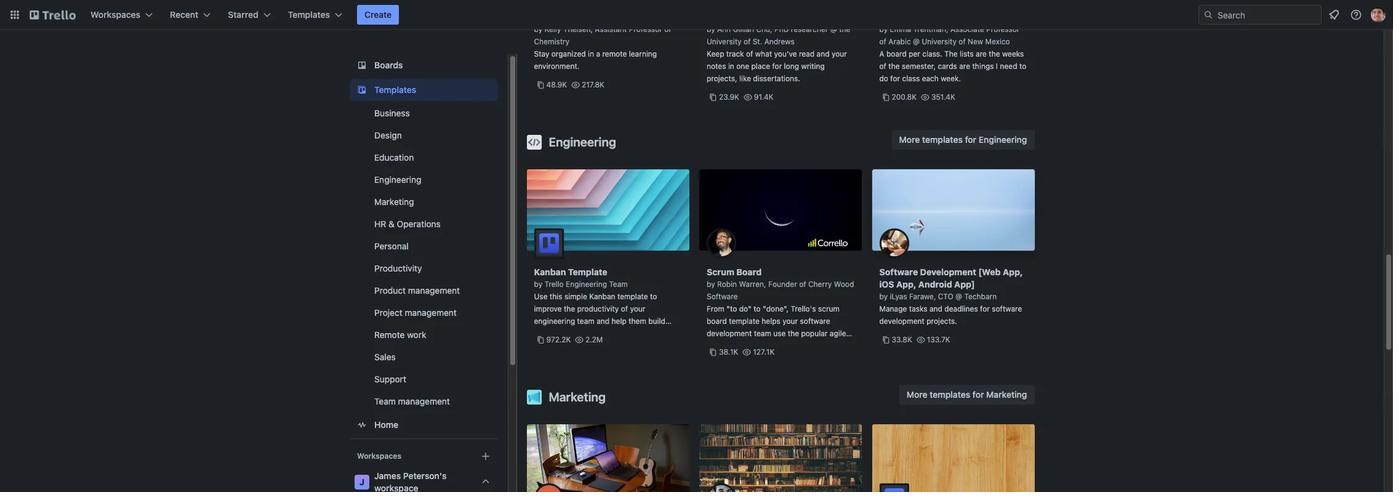 Task type: locate. For each thing, give the bounding box(es) containing it.
33.8k
[[892, 335, 913, 344]]

by inside software development [web app, ios app, android app] by ilyas farawe, cto @ techbarn manage tasks and deadlines for software development projects.
[[880, 292, 888, 301]]

1 vertical spatial software
[[707, 292, 738, 301]]

kanban up productivity
[[589, 292, 616, 301]]

the
[[839, 25, 851, 34], [989, 49, 1000, 59], [889, 62, 900, 71], [564, 304, 575, 313], [788, 329, 799, 338]]

management for team management
[[398, 396, 450, 406]]

0 vertical spatial more
[[899, 134, 920, 145]]

stay
[[534, 49, 550, 59]]

1 horizontal spatial template
[[729, 317, 760, 326]]

1 professor from the left
[[629, 25, 663, 34]]

more inside more templates for engineering button
[[899, 134, 920, 145]]

framework
[[707, 341, 744, 350]]

0 horizontal spatial university
[[707, 37, 742, 46]]

software inside software development [web app, ios app, android app] by ilyas farawe, cto @ techbarn manage tasks and deadlines for software development projects.
[[992, 304, 1022, 313]]

sales
[[374, 352, 396, 362]]

professor up learning
[[629, 25, 663, 34]]

i
[[996, 62, 998, 71]]

more down the 33.8k
[[907, 389, 928, 400]]

the down simple
[[564, 304, 575, 313]]

1 vertical spatial faster.
[[795, 341, 817, 350]]

1 horizontal spatial work
[[776, 341, 793, 350]]

1 horizontal spatial faster.
[[795, 341, 817, 350]]

and inside kanban template by trello engineering team use this simple kanban template to improve the productivity of your engineering team and help them build better products, faster.
[[597, 317, 610, 326]]

1 horizontal spatial software
[[880, 267, 918, 277]]

by left emma
[[880, 25, 888, 34]]

and
[[817, 49, 830, 59], [930, 304, 943, 313], [597, 317, 610, 326]]

james peterson's workspace
[[374, 471, 447, 492]]

are down lists in the right of the page
[[960, 62, 971, 71]]

nicholas bouchard, content marketer @ unito image
[[707, 483, 855, 492]]

0 horizontal spatial templates
[[288, 9, 330, 20]]

faster. down help
[[593, 329, 615, 338]]

team down support
[[374, 396, 396, 406]]

1 horizontal spatial university
[[922, 37, 957, 46]]

0 vertical spatial software
[[880, 267, 918, 277]]

hr & operations
[[374, 219, 441, 229]]

kelly
[[545, 25, 561, 34]]

deadlines
[[945, 304, 978, 313]]

0 vertical spatial team
[[577, 317, 595, 326]]

0 horizontal spatial app,
[[897, 279, 917, 289]]

1 vertical spatial kanban
[[589, 292, 616, 301]]

marketing icon image
[[527, 390, 542, 405]]

0 vertical spatial templates
[[922, 134, 963, 145]]

by left ann
[[707, 25, 715, 34]]

popular
[[801, 329, 828, 338]]

professor up mexico
[[987, 25, 1020, 34]]

software
[[992, 304, 1022, 313], [800, 317, 831, 326]]

product management link
[[349, 281, 498, 301]]

of
[[665, 25, 672, 34], [744, 37, 751, 46], [880, 37, 887, 46], [959, 37, 966, 46], [746, 49, 753, 59], [880, 62, 887, 71], [799, 280, 806, 289], [621, 304, 628, 313]]

project
[[374, 307, 402, 318]]

and inside software development [web app, ios app, android app] by ilyas farawe, cto @ techbarn manage tasks and deadlines for software development projects.
[[930, 304, 943, 313]]

1 vertical spatial more
[[907, 389, 928, 400]]

the inside kanban template by trello engineering team use this simple kanban template to improve the productivity of your engineering team and help them build better products, faster.
[[564, 304, 575, 313]]

project management link
[[349, 303, 498, 323]]

for inside by emma trentman, associate professor of arabic @ university of new mexico a board per class. the lists are the weeks of the semester, cards are things i need to do for class each week.
[[891, 74, 900, 83]]

business
[[374, 108, 410, 118]]

1 horizontal spatial board
[[887, 49, 907, 59]]

you've
[[774, 49, 797, 59]]

2 university from the left
[[922, 37, 957, 46]]

to right do"
[[754, 304, 761, 313]]

templates
[[922, 134, 963, 145], [930, 389, 971, 400]]

keep
[[707, 49, 725, 59]]

development down manage
[[880, 317, 925, 326]]

and up writing
[[817, 49, 830, 59]]

0 horizontal spatial development
[[707, 329, 752, 338]]

university down ann
[[707, 37, 742, 46]]

1 vertical spatial software
[[800, 317, 831, 326]]

development inside scrum board by robin warren, founder of cherry wood software from "to do" to "done", trello's scrum board template helps your software development team use the popular agile framework to finish work faster.
[[707, 329, 752, 338]]

each
[[922, 74, 939, 83]]

team up finish
[[754, 329, 772, 338]]

software inside scrum board by robin warren, founder of cherry wood software from "to do" to "done", trello's scrum board template helps your software development team use the popular agile framework to finish work faster.
[[707, 292, 738, 301]]

ios
[[880, 279, 895, 289]]

1 vertical spatial workspaces
[[357, 451, 401, 461]]

your inside kanban template by trello engineering team use this simple kanban template to improve the productivity of your engineering team and help them build better products, faster.
[[630, 304, 646, 313]]

software up ios
[[880, 267, 918, 277]]

team
[[577, 317, 595, 326], [754, 329, 772, 338]]

972.2k
[[547, 335, 571, 344]]

and up projects.
[[930, 304, 943, 313]]

design link
[[349, 126, 498, 145]]

the right use in the right of the page
[[788, 329, 799, 338]]

by down ios
[[880, 292, 888, 301]]

of inside by kelly theisen, assistant professor of chemistry stay organized in a remote learning environment.
[[665, 25, 672, 34]]

hr & operations link
[[349, 214, 498, 234]]

templates right starred dropdown button
[[288, 9, 330, 20]]

university
[[707, 37, 742, 46], [922, 37, 957, 46]]

1 vertical spatial @
[[913, 37, 920, 46]]

more templates for marketing
[[907, 389, 1028, 400]]

templates down "133.7k"
[[930, 389, 971, 400]]

scrum
[[707, 267, 735, 277]]

projects,
[[707, 74, 737, 83]]

remote
[[374, 329, 405, 340]]

by down the scrum
[[707, 280, 715, 289]]

software up popular at the right bottom
[[800, 317, 831, 326]]

trello's
[[791, 304, 816, 313]]

place
[[752, 62, 770, 71]]

app, right [web
[[1003, 267, 1023, 277]]

0 vertical spatial board
[[887, 49, 907, 59]]

2 horizontal spatial marketing
[[987, 389, 1028, 400]]

development inside software development [web app, ios app, android app] by ilyas farawe, cto @ techbarn manage tasks and deadlines for software development projects.
[[880, 317, 925, 326]]

your up them
[[630, 304, 646, 313]]

in left a
[[588, 49, 594, 59]]

1 horizontal spatial team
[[754, 329, 772, 338]]

2 vertical spatial management
[[398, 396, 450, 406]]

personal
[[374, 241, 408, 251]]

team management link
[[349, 392, 498, 411]]

management for project management
[[405, 307, 457, 318]]

more for marketing
[[907, 389, 928, 400]]

of inside scrum board by robin warren, founder of cherry wood software from "to do" to "done", trello's scrum board template helps your software development team use the popular agile framework to finish work faster.
[[799, 280, 806, 289]]

2 vertical spatial and
[[597, 317, 610, 326]]

board down arabic
[[887, 49, 907, 59]]

in left one
[[728, 62, 735, 71]]

android
[[919, 279, 953, 289]]

0 vertical spatial development
[[880, 317, 925, 326]]

agile
[[830, 329, 847, 338]]

0 vertical spatial team
[[609, 280, 628, 289]]

0 horizontal spatial your
[[630, 304, 646, 313]]

by inside by kelly theisen, assistant professor of chemistry stay organized in a remote learning environment.
[[534, 25, 543, 34]]

more templates for engineering button
[[892, 130, 1035, 150]]

template inside scrum board by robin warren, founder of cherry wood software from "to do" to "done", trello's scrum board template helps your software development team use the popular agile framework to finish work faster.
[[729, 317, 760, 326]]

university inside by ann gillian chu, phd researcher @ the university of st. andrews keep track of what you've read and your notes in one place for long writing projects, like dissertations.
[[707, 37, 742, 46]]

0 vertical spatial and
[[817, 49, 830, 59]]

template down do"
[[729, 317, 760, 326]]

associate
[[951, 25, 985, 34]]

to up 'build' in the left bottom of the page
[[650, 292, 657, 301]]

to right need
[[1020, 62, 1027, 71]]

professor inside by kelly theisen, assistant professor of chemistry stay organized in a remote learning environment.
[[629, 25, 663, 34]]

1 vertical spatial are
[[960, 62, 971, 71]]

1 vertical spatial board
[[707, 317, 727, 326]]

0 horizontal spatial board
[[707, 317, 727, 326]]

are
[[976, 49, 987, 59], [960, 62, 971, 71]]

1 vertical spatial in
[[728, 62, 735, 71]]

work down use in the right of the page
[[776, 341, 793, 350]]

1 vertical spatial team
[[374, 396, 396, 406]]

1 horizontal spatial your
[[783, 317, 798, 326]]

faster. down popular at the right bottom
[[795, 341, 817, 350]]

the right "researcher" on the top of the page
[[839, 25, 851, 34]]

software down robin on the bottom right
[[707, 292, 738, 301]]

professor
[[629, 25, 663, 34], [987, 25, 1020, 34]]

recent button
[[163, 5, 218, 25]]

0 vertical spatial your
[[832, 49, 847, 59]]

@ up the per
[[913, 37, 920, 46]]

robin warren, founder of cherry wood software image
[[707, 228, 737, 258]]

university inside by emma trentman, associate professor of arabic @ university of new mexico a board per class. the lists are the weeks of the semester, cards are things i need to do for class each week.
[[922, 37, 957, 46]]

use
[[534, 292, 548, 301]]

j
[[359, 477, 364, 487]]

university for gillian
[[707, 37, 742, 46]]

1 vertical spatial management
[[405, 307, 457, 318]]

0 vertical spatial app,
[[1003, 267, 1023, 277]]

templates
[[288, 9, 330, 20], [374, 84, 416, 95]]

1 vertical spatial templates
[[930, 389, 971, 400]]

template up them
[[618, 292, 648, 301]]

2 professor from the left
[[987, 25, 1020, 34]]

app,
[[1003, 267, 1023, 277], [897, 279, 917, 289]]

1 horizontal spatial are
[[976, 49, 987, 59]]

@ inside by ann gillian chu, phd researcher @ the university of st. andrews keep track of what you've read and your notes in one place for long writing projects, like dissertations.
[[831, 25, 837, 34]]

team up productivity
[[609, 280, 628, 289]]

by up use
[[534, 280, 543, 289]]

0 horizontal spatial software
[[800, 317, 831, 326]]

1 horizontal spatial development
[[880, 317, 925, 326]]

0 vertical spatial kanban
[[534, 267, 566, 277]]

support link
[[349, 370, 498, 389]]

0 vertical spatial work
[[407, 329, 426, 340]]

professor inside by emma trentman, associate professor of arabic @ university of new mexico a board per class. the lists are the weeks of the semester, cards are things i need to do for class each week.
[[987, 25, 1020, 34]]

software down "techbarn"
[[992, 304, 1022, 313]]

are up things
[[976, 49, 987, 59]]

2 vertical spatial your
[[783, 317, 798, 326]]

education
[[374, 152, 414, 163]]

0 vertical spatial workspaces
[[91, 9, 140, 20]]

0 horizontal spatial faster.
[[593, 329, 615, 338]]

productivity link
[[349, 259, 498, 278]]

1 horizontal spatial app,
[[1003, 267, 1023, 277]]

2 horizontal spatial your
[[832, 49, 847, 59]]

management down productivity link
[[408, 285, 460, 296]]

professor for associate
[[987, 25, 1020, 34]]

things
[[973, 62, 994, 71]]

management inside 'product management' link
[[408, 285, 460, 296]]

team up the products,
[[577, 317, 595, 326]]

0 horizontal spatial team
[[577, 317, 595, 326]]

management down support link
[[398, 396, 450, 406]]

2 horizontal spatial @
[[956, 292, 963, 301]]

of left the cherry
[[799, 280, 806, 289]]

emma
[[890, 25, 912, 34]]

by left the kelly
[[534, 25, 543, 34]]

more for engineering
[[899, 134, 920, 145]]

recent
[[170, 9, 198, 20]]

1 horizontal spatial and
[[817, 49, 830, 59]]

0 vertical spatial faster.
[[593, 329, 615, 338]]

1 horizontal spatial professor
[[987, 25, 1020, 34]]

0 vertical spatial @
[[831, 25, 837, 34]]

1 horizontal spatial workspaces
[[357, 451, 401, 461]]

to inside kanban template by trello engineering team use this simple kanban template to improve the productivity of your engineering team and help them build better products, faster.
[[650, 292, 657, 301]]

founder
[[769, 280, 797, 289]]

2 horizontal spatial and
[[930, 304, 943, 313]]

templates for marketing
[[930, 389, 971, 400]]

1 vertical spatial app,
[[897, 279, 917, 289]]

one
[[737, 62, 750, 71]]

0 vertical spatial template
[[618, 292, 648, 301]]

1 vertical spatial template
[[729, 317, 760, 326]]

0 horizontal spatial team
[[374, 396, 396, 406]]

work down project management
[[407, 329, 426, 340]]

development
[[880, 317, 925, 326], [707, 329, 752, 338]]

0 horizontal spatial @
[[831, 25, 837, 34]]

@ right "researcher" on the top of the page
[[831, 25, 837, 34]]

0 vertical spatial in
[[588, 49, 594, 59]]

software inside scrum board by robin warren, founder of cherry wood software from "to do" to "done", trello's scrum board template helps your software development team use the popular agile framework to finish work faster.
[[800, 317, 831, 326]]

0 horizontal spatial and
[[597, 317, 610, 326]]

1 horizontal spatial team
[[609, 280, 628, 289]]

@ up deadlines at the bottom right of page
[[956, 292, 963, 301]]

app, up ilyas
[[897, 279, 917, 289]]

of left ann
[[665, 25, 672, 34]]

development up framework
[[707, 329, 752, 338]]

1 vertical spatial templates
[[374, 84, 416, 95]]

1 university from the left
[[707, 37, 742, 46]]

0 vertical spatial software
[[992, 304, 1022, 313]]

management
[[408, 285, 460, 296], [405, 307, 457, 318], [398, 396, 450, 406]]

university for trentman,
[[922, 37, 957, 46]]

engineering inside kanban template by trello engineering team use this simple kanban template to improve the productivity of your engineering team and help them build better products, faster.
[[566, 280, 607, 289]]

engineering inside button
[[979, 134, 1028, 145]]

0 horizontal spatial professor
[[629, 25, 663, 34]]

board down from
[[707, 317, 727, 326]]

by inside by ann gillian chu, phd researcher @ the university of st. andrews keep track of what you've read and your notes in one place for long writing projects, like dissertations.
[[707, 25, 715, 34]]

management inside project management link
[[405, 307, 457, 318]]

team inside team management link
[[374, 396, 396, 406]]

your right read
[[832, 49, 847, 59]]

1 horizontal spatial software
[[992, 304, 1022, 313]]

a
[[880, 49, 885, 59]]

0 horizontal spatial template
[[618, 292, 648, 301]]

more inside more templates for marketing button
[[907, 389, 928, 400]]

work inside scrum board by robin warren, founder of cherry wood software from "to do" to "done", trello's scrum board template helps your software development team use the popular agile framework to finish work faster.
[[776, 341, 793, 350]]

james peterson (jamespeterson93) image
[[1371, 7, 1386, 22]]

1 horizontal spatial @
[[913, 37, 920, 46]]

of up help
[[621, 304, 628, 313]]

ilyas
[[890, 292, 908, 301]]

more down 200.8k
[[899, 134, 920, 145]]

by emma trentman, associate professor of arabic @ university of new mexico a board per class. the lists are the weeks of the semester, cards are things i need to do for class each week.
[[880, 25, 1027, 83]]

0 horizontal spatial software
[[707, 292, 738, 301]]

product
[[374, 285, 406, 296]]

sales link
[[349, 347, 498, 367]]

and down productivity
[[597, 317, 610, 326]]

0 horizontal spatial marketing
[[374, 196, 414, 207]]

andrews
[[765, 37, 795, 46]]

1 horizontal spatial in
[[728, 62, 735, 71]]

projects.
[[927, 317, 957, 326]]

1 vertical spatial team
[[754, 329, 772, 338]]

1 vertical spatial development
[[707, 329, 752, 338]]

kanban up the trello
[[534, 267, 566, 277]]

marketing inside button
[[987, 389, 1028, 400]]

1 vertical spatial your
[[630, 304, 646, 313]]

0 horizontal spatial workspaces
[[91, 9, 140, 20]]

0 vertical spatial management
[[408, 285, 460, 296]]

your up use in the right of the page
[[783, 317, 798, 326]]

management down 'product management' link
[[405, 307, 457, 318]]

0 vertical spatial templates
[[288, 9, 330, 20]]

board
[[737, 267, 762, 277]]

kanban template by trello engineering team use this simple kanban template to improve the productivity of your engineering team and help them build better products, faster.
[[534, 267, 666, 338]]

2 vertical spatial @
[[956, 292, 963, 301]]

templates down '351.4k'
[[922, 134, 963, 145]]

templates up business
[[374, 84, 416, 95]]

1 vertical spatial work
[[776, 341, 793, 350]]

trello engineering team image
[[534, 228, 564, 258]]

2.2m
[[586, 335, 603, 344]]

to left finish
[[746, 341, 753, 350]]

the left semester,
[[889, 62, 900, 71]]

0 horizontal spatial in
[[588, 49, 594, 59]]

university up class. at the right
[[922, 37, 957, 46]]

for inside software development [web app, ios app, android app] by ilyas farawe, cto @ techbarn manage tasks and deadlines for software development projects.
[[980, 304, 990, 313]]

1 vertical spatial and
[[930, 304, 943, 313]]

management inside team management link
[[398, 396, 450, 406]]

environment.
[[534, 62, 580, 71]]

in
[[588, 49, 594, 59], [728, 62, 735, 71]]

chu,
[[757, 25, 773, 34]]



Task type: vqa. For each thing, say whether or not it's contained in the screenshot.


Task type: describe. For each thing, give the bounding box(es) containing it.
ann
[[717, 25, 731, 34]]

217.8k
[[582, 80, 605, 89]]

of left st.
[[744, 37, 751, 46]]

stella garber, head of marketing @ trello image
[[880, 483, 909, 492]]

by inside by emma trentman, associate professor of arabic @ university of new mexico a board per class. the lists are the weeks of the semester, cards are things i need to do for class each week.
[[880, 25, 888, 34]]

of inside kanban template by trello engineering team use this simple kanban template to improve the productivity of your engineering team and help them build better products, faster.
[[621, 304, 628, 313]]

0 horizontal spatial kanban
[[534, 267, 566, 277]]

starred button
[[221, 5, 278, 25]]

per
[[909, 49, 921, 59]]

your inside scrum board by robin warren, founder of cherry wood software from "to do" to "done", trello's scrum board template helps your software development team use the popular agile framework to finish work faster.
[[783, 317, 798, 326]]

from
[[707, 304, 725, 313]]

trentman,
[[914, 25, 949, 34]]

template inside kanban template by trello engineering team use this simple kanban template to improve the productivity of your engineering team and help them build better products, faster.
[[618, 292, 648, 301]]

peterson's
[[403, 471, 447, 481]]

templates for engineering
[[922, 134, 963, 145]]

assistant
[[595, 25, 627, 34]]

in inside by kelly theisen, assistant professor of chemistry stay organized in a remote learning environment.
[[588, 49, 594, 59]]

warren,
[[739, 280, 767, 289]]

of up lists in the right of the page
[[959, 37, 966, 46]]

productivity
[[577, 304, 619, 313]]

better
[[534, 329, 555, 338]]

remote
[[603, 49, 627, 59]]

use
[[774, 329, 786, 338]]

helps
[[762, 317, 781, 326]]

board inside by emma trentman, associate professor of arabic @ university of new mexico a board per class. the lists are the weeks of the semester, cards are things i need to do for class each week.
[[887, 49, 907, 59]]

351.4k
[[932, 92, 956, 102]]

personal link
[[349, 236, 498, 256]]

theisen,
[[563, 25, 593, 34]]

1 horizontal spatial kanban
[[589, 292, 616, 301]]

tasks
[[909, 304, 928, 313]]

josip lisec, head of product @ spotme image
[[534, 483, 682, 492]]

Search field
[[1214, 6, 1322, 24]]

home link
[[349, 414, 498, 436]]

of left what
[[746, 49, 753, 59]]

week.
[[941, 74, 961, 83]]

primary element
[[0, 0, 1394, 30]]

by inside scrum board by robin warren, founder of cherry wood software from "to do" to "done", trello's scrum board template helps your software development team use the popular agile framework to finish work faster.
[[707, 280, 715, 289]]

open information menu image
[[1351, 9, 1363, 21]]

trello
[[545, 280, 564, 289]]

templates button
[[281, 5, 350, 25]]

127.1k
[[753, 347, 775, 357]]

the
[[945, 49, 958, 59]]

farawe,
[[910, 292, 936, 301]]

back to home image
[[30, 5, 76, 25]]

improve
[[534, 304, 562, 313]]

search image
[[1204, 10, 1214, 20]]

faster. inside scrum board by robin warren, founder of cherry wood software from "to do" to "done", trello's scrum board template helps your software development team use the popular agile framework to finish work faster.
[[795, 341, 817, 350]]

template
[[568, 267, 608, 277]]

templates link
[[349, 79, 498, 101]]

48.9k
[[547, 80, 567, 89]]

ilyas farawe, cto @ techbarn image
[[880, 228, 909, 258]]

board inside scrum board by robin warren, founder of cherry wood software from "to do" to "done", trello's scrum board template helps your software development team use the popular agile framework to finish work faster.
[[707, 317, 727, 326]]

read
[[799, 49, 815, 59]]

1 horizontal spatial marketing
[[549, 390, 606, 404]]

cards
[[938, 62, 958, 71]]

them
[[629, 317, 647, 326]]

wood
[[834, 280, 854, 289]]

this
[[550, 292, 563, 301]]

semester,
[[902, 62, 936, 71]]

productivity
[[374, 263, 422, 273]]

"done",
[[763, 304, 789, 313]]

hr
[[374, 219, 386, 229]]

app]
[[955, 279, 975, 289]]

researcher
[[791, 25, 829, 34]]

new
[[968, 37, 984, 46]]

dissertations.
[[753, 74, 801, 83]]

team management
[[374, 396, 450, 406]]

to inside by emma trentman, associate professor of arabic @ university of new mexico a board per class. the lists are the weeks of the semester, cards are things i need to do for class each week.
[[1020, 62, 1027, 71]]

lists
[[960, 49, 974, 59]]

do"
[[739, 304, 752, 313]]

@ inside by emma trentman, associate professor of arabic @ university of new mexico a board per class. the lists are the weeks of the semester, cards are things i need to do for class each week.
[[913, 37, 920, 46]]

engineering link
[[349, 170, 498, 190]]

manage
[[880, 304, 907, 313]]

design
[[374, 130, 402, 140]]

@ inside software development [web app, ios app, android app] by ilyas farawe, cto @ techbarn manage tasks and deadlines for software development projects.
[[956, 292, 963, 301]]

team inside kanban template by trello engineering team use this simple kanban template to improve the productivity of your engineering team and help them build better products, faster.
[[609, 280, 628, 289]]

class.
[[923, 49, 943, 59]]

a
[[596, 49, 600, 59]]

long
[[784, 62, 799, 71]]

weeks
[[1003, 49, 1024, 59]]

professor for assistant
[[629, 25, 663, 34]]

your inside by ann gillian chu, phd researcher @ the university of st. andrews keep track of what you've read and your notes in one place for long writing projects, like dissertations.
[[832, 49, 847, 59]]

more templates for marketing button
[[900, 385, 1035, 405]]

by inside kanban template by trello engineering team use this simple kanban template to improve the productivity of your engineering team and help them build better products, faster.
[[534, 280, 543, 289]]

class
[[902, 74, 920, 83]]

gillian
[[733, 25, 754, 34]]

team inside kanban template by trello engineering team use this simple kanban template to improve the productivity of your engineering team and help them build better products, faster.
[[577, 317, 595, 326]]

scrum
[[818, 304, 840, 313]]

management for product management
[[408, 285, 460, 296]]

23.9k
[[719, 92, 740, 102]]

"to
[[727, 304, 737, 313]]

1 horizontal spatial templates
[[374, 84, 416, 95]]

remote work
[[374, 329, 426, 340]]

software inside software development [web app, ios app, android app] by ilyas farawe, cto @ techbarn manage tasks and deadlines for software development projects.
[[880, 267, 918, 277]]

the up i
[[989, 49, 1000, 59]]

products,
[[557, 329, 591, 338]]

need
[[1000, 62, 1018, 71]]

templates inside dropdown button
[[288, 9, 330, 20]]

workspaces inside 'popup button'
[[91, 9, 140, 20]]

cherry
[[809, 280, 832, 289]]

template board image
[[354, 83, 369, 97]]

91.4k
[[754, 92, 774, 102]]

techbarn
[[965, 292, 997, 301]]

team inside scrum board by robin warren, founder of cherry wood software from "to do" to "done", trello's scrum board template helps your software development team use the popular agile framework to finish work faster.
[[754, 329, 772, 338]]

0 horizontal spatial are
[[960, 62, 971, 71]]

notes
[[707, 62, 726, 71]]

of up a
[[880, 37, 887, 46]]

0 horizontal spatial work
[[407, 329, 426, 340]]

0 vertical spatial are
[[976, 49, 987, 59]]

remote work link
[[349, 325, 498, 345]]

for inside by ann gillian chu, phd researcher @ the university of st. andrews keep track of what you've read and your notes in one place for long writing projects, like dissertations.
[[773, 62, 782, 71]]

38.1k
[[719, 347, 739, 357]]

the inside scrum board by robin warren, founder of cherry wood software from "to do" to "done", trello's scrum board template helps your software development team use the popular agile framework to finish work faster.
[[788, 329, 799, 338]]

create a workspace image
[[478, 449, 493, 464]]

of up the do
[[880, 62, 887, 71]]

mexico
[[986, 37, 1010, 46]]

and inside by ann gillian chu, phd researcher @ the university of st. andrews keep track of what you've read and your notes in one place for long writing projects, like dissertations.
[[817, 49, 830, 59]]

support
[[374, 374, 406, 384]]

learning
[[629, 49, 657, 59]]

workspaces button
[[83, 5, 160, 25]]

organized
[[552, 49, 586, 59]]

engineering icon image
[[527, 135, 542, 150]]

the inside by ann gillian chu, phd researcher @ the university of st. andrews keep track of what you've read and your notes in one place for long writing projects, like dissertations.
[[839, 25, 851, 34]]

phd
[[775, 25, 789, 34]]

faster. inside kanban template by trello engineering team use this simple kanban template to improve the productivity of your engineering team and help them build better products, faster.
[[593, 329, 615, 338]]

0 notifications image
[[1327, 7, 1342, 22]]

engineering
[[534, 317, 575, 326]]

boards link
[[349, 54, 498, 76]]

operations
[[397, 219, 441, 229]]

james
[[374, 471, 401, 481]]

in inside by ann gillian chu, phd researcher @ the university of st. andrews keep track of what you've read and your notes in one place for long writing projects, like dissertations.
[[728, 62, 735, 71]]

workspace
[[374, 483, 418, 492]]

by ann gillian chu, phd researcher @ the university of st. andrews keep track of what you've read and your notes in one place for long writing projects, like dissertations.
[[707, 25, 851, 83]]

board image
[[354, 58, 369, 73]]

create button
[[357, 5, 399, 25]]

home image
[[354, 418, 369, 432]]

build
[[649, 317, 666, 326]]



